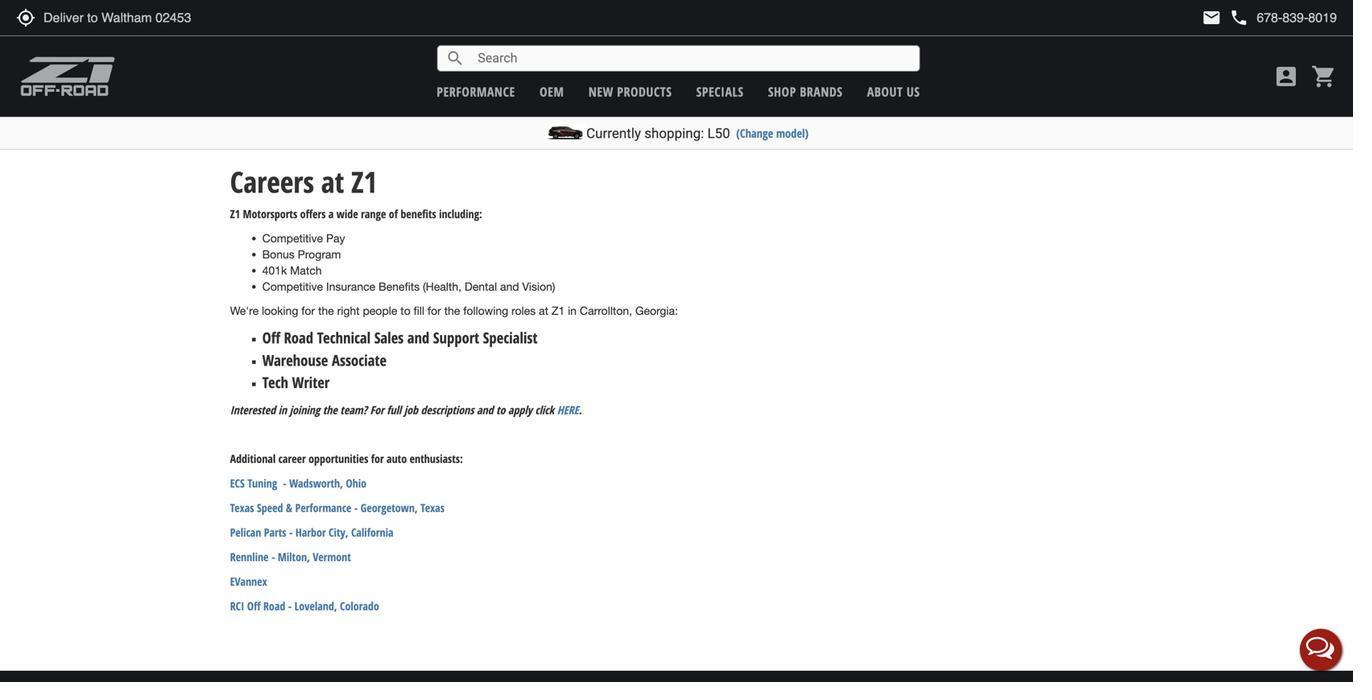Task type: vqa. For each thing, say whether or not it's contained in the screenshot.
benefits
yes



Task type: locate. For each thing, give the bounding box(es) containing it.
z1 up range
[[351, 162, 377, 201]]

1 texas from the left
[[230, 500, 254, 516]]

to left fill at the top of the page
[[401, 304, 411, 318]]

off down looking
[[262, 328, 280, 348]]

support
[[433, 328, 480, 348]]

enthusiasts:
[[410, 451, 463, 467]]

interested
[[230, 403, 276, 418]]

specialist
[[483, 328, 538, 348]]

currently
[[587, 125, 641, 141]]

0 vertical spatial to
[[401, 304, 411, 318]]

road
[[284, 328, 313, 348], [263, 599, 286, 614]]

search
[[446, 49, 465, 68]]

rci off road - loveland, colorado
[[230, 599, 379, 614]]

0 horizontal spatial for
[[302, 304, 315, 318]]

0 horizontal spatial and
[[408, 328, 430, 348]]

0 horizontal spatial in
[[279, 403, 287, 418]]

performance
[[295, 500, 352, 516]]

following
[[464, 304, 509, 318]]

at right roles
[[539, 304, 549, 318]]

1 vertical spatial at
[[539, 304, 549, 318]]

rci
[[230, 599, 244, 614]]

z1 motorsports logo image
[[20, 56, 116, 97]]

phone
[[1230, 8, 1249, 27]]

texas right 'georgetown,'
[[421, 500, 445, 516]]

1 competitive from the top
[[262, 232, 323, 245]]

in left carrollton, on the top left of the page
[[568, 304, 577, 318]]

0 horizontal spatial z1
[[230, 206, 240, 222]]

1 horizontal spatial off
[[262, 328, 280, 348]]

1 vertical spatial off
[[247, 599, 261, 614]]

the
[[318, 304, 334, 318], [445, 304, 460, 318], [323, 403, 338, 418]]

ecs tuning  - wadsworth, ohio
[[230, 476, 367, 491]]

benefits
[[379, 280, 420, 293]]

motorsports
[[243, 206, 298, 222]]

2 vertical spatial and
[[477, 403, 494, 418]]

apply
[[508, 403, 533, 418]]

z1
[[351, 162, 377, 201], [230, 206, 240, 222], [552, 304, 565, 318]]

the down (health,
[[445, 304, 460, 318]]

for right fill at the top of the page
[[428, 304, 441, 318]]

-
[[354, 500, 358, 516], [289, 525, 293, 540], [272, 550, 275, 565], [288, 599, 292, 614]]

z1 down vision) at left top
[[552, 304, 565, 318]]

interested in joining the team? for full job descriptions and to apply click here .
[[230, 403, 585, 418]]

about
[[868, 83, 904, 100]]

2 horizontal spatial z1
[[552, 304, 565, 318]]

careers
[[230, 162, 314, 201]]

2 horizontal spatial and
[[500, 280, 519, 293]]

including:
[[439, 206, 483, 222]]

1 vertical spatial and
[[408, 328, 430, 348]]

shop
[[769, 83, 797, 100]]

range
[[361, 206, 386, 222]]

competitive up bonus at the top left of the page
[[262, 232, 323, 245]]

right
[[337, 304, 360, 318]]

new products
[[589, 83, 672, 100]]

writer
[[292, 372, 330, 393]]

opportunities
[[309, 451, 369, 467]]

0 vertical spatial competitive
[[262, 232, 323, 245]]

mail link
[[1203, 8, 1222, 27]]

- left milton,
[[272, 550, 275, 565]]

shopping:
[[645, 125, 704, 141]]

1 vertical spatial in
[[279, 403, 287, 418]]

auto
[[387, 451, 407, 467]]

the for people
[[318, 304, 334, 318]]

shopping_cart
[[1312, 64, 1338, 89]]

0 horizontal spatial texas
[[230, 500, 254, 516]]

and
[[500, 280, 519, 293], [408, 328, 430, 348], [477, 403, 494, 418]]

road down evannex link
[[263, 599, 286, 614]]

vision)
[[523, 280, 556, 293]]

for right looking
[[302, 304, 315, 318]]

phone link
[[1230, 8, 1338, 27]]

1 horizontal spatial and
[[477, 403, 494, 418]]

2 horizontal spatial for
[[428, 304, 441, 318]]

insurance
[[326, 280, 376, 293]]

0 vertical spatial in
[[568, 304, 577, 318]]

road up warehouse
[[284, 328, 313, 348]]

team?
[[340, 403, 367, 418]]

tuning
[[248, 476, 277, 491]]

1 vertical spatial to
[[496, 403, 506, 418]]

off right rci
[[247, 599, 261, 614]]

at up a
[[321, 162, 344, 201]]

0 vertical spatial road
[[284, 328, 313, 348]]

z1 left "motorsports"
[[230, 206, 240, 222]]

roles
[[512, 304, 536, 318]]

and inside off road technical sales and support specialist warehouse associate tech writer
[[408, 328, 430, 348]]

additional career opportunities for auto enthusiasts:
[[230, 451, 463, 467]]

speed
[[257, 500, 283, 516]]

sales
[[374, 328, 404, 348]]

looking
[[262, 304, 298, 318]]

the left right at left
[[318, 304, 334, 318]]

2 texas from the left
[[421, 500, 445, 516]]

texas up pelican
[[230, 500, 254, 516]]

0 vertical spatial and
[[500, 280, 519, 293]]

and up roles
[[500, 280, 519, 293]]

1 horizontal spatial texas
[[421, 500, 445, 516]]

.
[[579, 403, 582, 418]]

vermont
[[313, 550, 351, 565]]

in
[[568, 304, 577, 318], [279, 403, 287, 418]]

and down fill at the top of the page
[[408, 328, 430, 348]]

technical
[[317, 328, 371, 348]]

0 vertical spatial at
[[321, 162, 344, 201]]

to
[[401, 304, 411, 318], [496, 403, 506, 418]]

job
[[404, 403, 418, 418]]

rci off road - loveland, colorado link
[[230, 599, 379, 614]]

0 vertical spatial z1
[[351, 162, 377, 201]]

at inside careers at z1 z1 motorsports offers a wide range of benefits including:
[[321, 162, 344, 201]]

for left auto
[[371, 451, 384, 467]]

and left apply
[[477, 403, 494, 418]]

additional
[[230, 451, 276, 467]]

1 vertical spatial z1
[[230, 206, 240, 222]]

tech
[[262, 372, 289, 393]]

for
[[302, 304, 315, 318], [428, 304, 441, 318], [371, 451, 384, 467]]

0 vertical spatial off
[[262, 328, 280, 348]]

carrollton,
[[580, 304, 633, 318]]

to left apply
[[496, 403, 506, 418]]

- down the ohio
[[354, 500, 358, 516]]

in left joining
[[279, 403, 287, 418]]

joining
[[290, 403, 320, 418]]

about us link
[[868, 83, 921, 100]]

competitive down match
[[262, 280, 323, 293]]

1 vertical spatial competitive
[[262, 280, 323, 293]]

the left team? at the bottom left of the page
[[323, 403, 338, 418]]

new products link
[[589, 83, 672, 100]]

0 horizontal spatial at
[[321, 162, 344, 201]]



Task type: describe. For each thing, give the bounding box(es) containing it.
match
[[290, 264, 322, 277]]

benefits
[[401, 206, 436, 222]]

account_box
[[1274, 64, 1300, 89]]

offers
[[300, 206, 326, 222]]

1 horizontal spatial for
[[371, 451, 384, 467]]

(change
[[737, 125, 774, 141]]

road inside off road technical sales and support specialist warehouse associate tech writer
[[284, 328, 313, 348]]

currently shopping: l50 (change model)
[[587, 125, 809, 141]]

wide
[[337, 206, 358, 222]]

georgetown,
[[361, 500, 418, 516]]

2 vertical spatial z1
[[552, 304, 565, 318]]

program
[[298, 248, 341, 261]]

oem link
[[540, 83, 564, 100]]

associate
[[332, 350, 387, 371]]

career
[[279, 451, 306, 467]]

shop brands link
[[769, 83, 843, 100]]

for
[[370, 403, 384, 418]]

ohio
[[346, 476, 367, 491]]

colorado
[[340, 599, 379, 614]]

rennline
[[230, 550, 269, 565]]

rennline - milton, vermont
[[230, 550, 351, 565]]

the for for
[[323, 403, 338, 418]]

1 horizontal spatial to
[[496, 403, 506, 418]]

harbor
[[296, 525, 326, 540]]

1 vertical spatial road
[[263, 599, 286, 614]]

here link
[[557, 403, 579, 418]]

2 competitive from the top
[[262, 280, 323, 293]]

products
[[617, 83, 672, 100]]

(health,
[[423, 280, 462, 293]]

pelican parts - harbor city, california link
[[230, 525, 394, 540]]

loveland,
[[295, 599, 337, 614]]

1 horizontal spatial at
[[539, 304, 549, 318]]

dental
[[465, 280, 497, 293]]

here
[[557, 403, 579, 418]]

performance link
[[437, 83, 515, 100]]

georgia:
[[636, 304, 678, 318]]

new
[[589, 83, 614, 100]]

city,
[[329, 525, 349, 540]]

texas speed & performance - georgetown, texas link
[[230, 500, 445, 516]]

descriptions
[[421, 403, 474, 418]]

my_location
[[16, 8, 35, 27]]

milton,
[[278, 550, 310, 565]]

wadsworth,
[[289, 476, 343, 491]]

us
[[907, 83, 921, 100]]

evannex link
[[230, 574, 267, 590]]

ecs
[[230, 476, 245, 491]]

performance
[[437, 83, 515, 100]]

1 horizontal spatial z1
[[351, 162, 377, 201]]

0 horizontal spatial to
[[401, 304, 411, 318]]

Search search field
[[465, 46, 920, 71]]

shop brands
[[769, 83, 843, 100]]

about us
[[868, 83, 921, 100]]

- right parts
[[289, 525, 293, 540]]

&
[[286, 500, 293, 516]]

click
[[535, 403, 555, 418]]

off road technical sales and support specialist warehouse associate tech writer
[[262, 328, 538, 393]]

0 horizontal spatial off
[[247, 599, 261, 614]]

mail phone
[[1203, 8, 1249, 27]]

and inside competitive pay bonus program 401k match competitive insurance benefits (health, dental and vision)
[[500, 280, 519, 293]]

l50
[[708, 125, 731, 141]]

brands
[[800, 83, 843, 100]]

rennline - milton, vermont link
[[230, 550, 351, 565]]

pelican parts - harbor city, california
[[230, 525, 394, 540]]

specials
[[697, 83, 744, 100]]

competitive pay bonus program 401k match competitive insurance benefits (health, dental and vision)
[[262, 232, 556, 293]]

bonus
[[262, 248, 295, 261]]

off inside off road technical sales and support specialist warehouse associate tech writer
[[262, 328, 280, 348]]

401k
[[262, 264, 287, 277]]

evannex
[[230, 574, 267, 590]]

careers at z1 z1 motorsports offers a wide range of benefits including:
[[230, 162, 483, 222]]

fill
[[414, 304, 425, 318]]

of
[[389, 206, 398, 222]]

mail
[[1203, 8, 1222, 27]]

pelican
[[230, 525, 261, 540]]

account_box link
[[1270, 64, 1304, 89]]

- left loveland,
[[288, 599, 292, 614]]

(change model) link
[[737, 125, 809, 141]]

model)
[[777, 125, 809, 141]]

warehouse
[[262, 350, 328, 371]]

oem
[[540, 83, 564, 100]]

shopping_cart link
[[1308, 64, 1338, 89]]

1 horizontal spatial in
[[568, 304, 577, 318]]

pay
[[326, 232, 345, 245]]

specials link
[[697, 83, 744, 100]]



